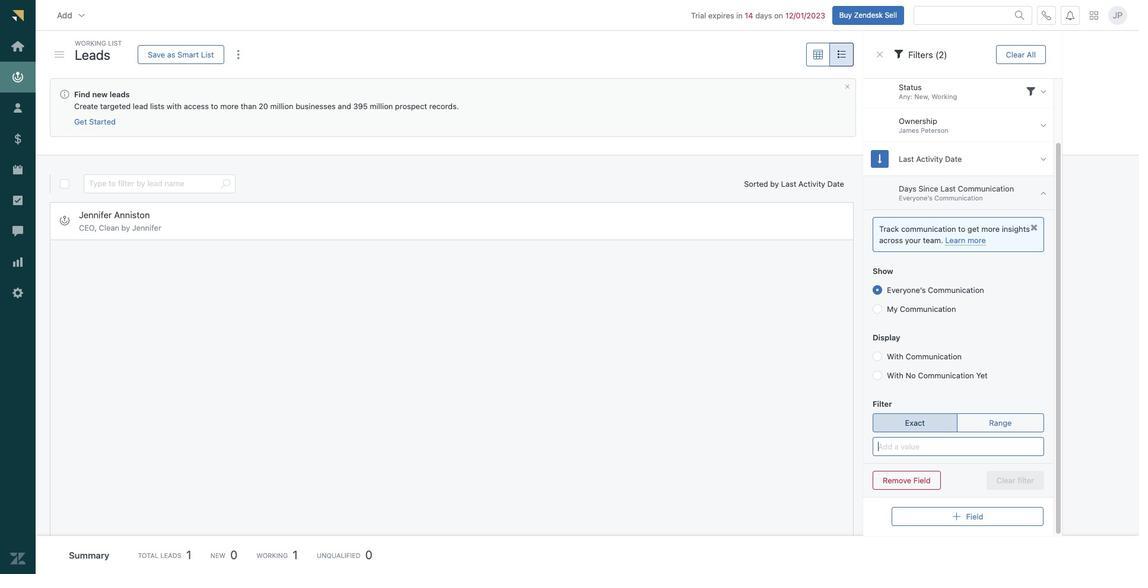 Task type: describe. For each thing, give the bounding box(es) containing it.
jennifer anniston ceo, clean by jennifer
[[79, 209, 161, 232]]

add
[[57, 10, 72, 20]]

new
[[210, 551, 226, 559]]

create
[[74, 101, 98, 111]]

2 1 from the left
[[293, 548, 298, 562]]

communication down with communication
[[918, 371, 974, 380]]

cancel image
[[875, 50, 885, 59]]

search image
[[221, 179, 230, 189]]

summary
[[69, 550, 109, 561]]

angle up image
[[1040, 188, 1047, 198]]

get
[[968, 224, 979, 234]]

0 for new 0
[[230, 548, 237, 562]]

with communication
[[887, 352, 962, 361]]

communication
[[901, 224, 956, 234]]

exact button
[[873, 414, 957, 433]]

range
[[989, 418, 1012, 428]]

communication down the everyone's communication
[[900, 304, 956, 314]]

days
[[755, 10, 772, 20]]

0 horizontal spatial date
[[827, 179, 844, 188]]

lead
[[133, 101, 148, 111]]

leads inside the total leads 1
[[160, 551, 181, 559]]

as
[[167, 50, 175, 59]]

last for sorted by last activity date
[[781, 179, 796, 188]]

get started link
[[74, 117, 116, 127]]

1 vertical spatial everyone's
[[887, 285, 926, 295]]

sorted by last activity date
[[744, 179, 844, 188]]

my
[[887, 304, 898, 314]]

filters
[[908, 49, 933, 60]]

yet
[[976, 371, 988, 380]]

2 million from the left
[[370, 101, 393, 111]]

learn more
[[945, 235, 986, 245]]

track
[[879, 224, 899, 234]]

prospect
[[395, 101, 427, 111]]

status
[[899, 82, 922, 92]]

unqualified 0
[[317, 548, 372, 562]]

chevron down image
[[77, 10, 86, 20]]

ceo,
[[79, 223, 97, 232]]

with for with no communication yet
[[887, 371, 903, 380]]

long arrow down image
[[878, 154, 882, 164]]

find
[[74, 90, 90, 99]]

working list leads
[[75, 39, 122, 63]]

clear all button
[[996, 45, 1046, 64]]

status any: new, working
[[899, 82, 957, 100]]

1 vertical spatial jennifer
[[132, 223, 161, 232]]

0 vertical spatial by
[[770, 179, 779, 188]]

new,
[[914, 93, 930, 100]]

handler image
[[55, 52, 64, 57]]

new 0
[[210, 548, 237, 562]]

add image
[[952, 512, 961, 522]]

total leads 1
[[138, 548, 191, 562]]

everyone's communication
[[887, 285, 984, 295]]

learn
[[945, 235, 965, 245]]

Type to filter by lead name field
[[89, 175, 216, 193]]

search image
[[1015, 10, 1025, 20]]

clean
[[99, 223, 119, 232]]

to inside track communication to get more insights across your team.
[[958, 224, 965, 234]]

get started
[[74, 117, 116, 126]]

and
[[338, 101, 351, 111]]

peterson
[[921, 127, 948, 134]]

add button
[[47, 3, 96, 27]]

2 angle down image from the top
[[1040, 120, 1047, 130]]

trial expires in 14 days on 12/01/2023
[[691, 10, 825, 20]]

lists
[[150, 101, 164, 111]]

1 million from the left
[[270, 101, 293, 111]]

since
[[919, 184, 938, 193]]

zendesk image
[[10, 551, 26, 567]]

leads image
[[60, 216, 69, 225]]

last activity date
[[899, 154, 962, 164]]

everyone's inside 'days since last communication everyone's communication'
[[899, 194, 932, 202]]

zendesk
[[854, 10, 883, 19]]

your
[[905, 235, 921, 245]]

more inside find new leads create targeted lead lists with access to more than 20 million businesses and 395 million prospect records.
[[220, 101, 239, 111]]

expires
[[708, 10, 734, 20]]

1 horizontal spatial last
[[899, 154, 914, 164]]

ownership james peterson
[[899, 116, 948, 134]]

zendesk products image
[[1090, 11, 1098, 19]]

range button
[[957, 414, 1044, 433]]

0 for unqualified 0
[[365, 548, 372, 562]]

display
[[873, 333, 900, 342]]

my communication
[[887, 304, 956, 314]]

sorted
[[744, 179, 768, 188]]

calls image
[[1042, 10, 1051, 20]]

field inside button
[[913, 476, 931, 485]]

anniston
[[114, 209, 150, 220]]

0 vertical spatial activity
[[916, 154, 943, 164]]

new
[[92, 90, 108, 99]]

working inside status any: new, working
[[931, 93, 957, 100]]

jp button
[[1108, 6, 1127, 25]]

buy zendesk sell
[[839, 10, 897, 19]]

unqualified
[[317, 551, 361, 559]]

cancel image
[[844, 84, 851, 90]]

jp
[[1113, 10, 1123, 20]]

show
[[873, 266, 893, 276]]



Task type: locate. For each thing, give the bounding box(es) containing it.
field right remove
[[913, 476, 931, 485]]

info image
[[60, 90, 69, 99]]

working for leads
[[75, 39, 106, 47]]

working inside working list leads
[[75, 39, 106, 47]]

with
[[167, 101, 182, 111]]

angle down image
[[1040, 154, 1047, 164]]

1 vertical spatial leads
[[160, 551, 181, 559]]

jennifer down "anniston"
[[132, 223, 161, 232]]

trial
[[691, 10, 706, 20]]

1 1 from the left
[[186, 548, 191, 562]]

0 horizontal spatial list
[[108, 39, 122, 47]]

insights
[[1002, 224, 1030, 234]]

ownership
[[899, 116, 937, 126]]

1 vertical spatial activity
[[798, 179, 825, 188]]

Add a value field
[[878, 438, 1039, 456]]

access
[[184, 101, 209, 111]]

field inside button
[[966, 512, 983, 521]]

angle down image
[[1040, 86, 1047, 96], [1040, 120, 1047, 130]]

0 horizontal spatial jennifer
[[79, 209, 112, 220]]

more
[[220, 101, 239, 111], [981, 224, 1000, 234], [968, 235, 986, 245]]

2 horizontal spatial working
[[931, 93, 957, 100]]

communication up with no communication yet
[[906, 352, 962, 361]]

1 left new
[[186, 548, 191, 562]]

(2)
[[935, 49, 947, 60]]

0 right new
[[230, 548, 237, 562]]

any:
[[899, 93, 912, 100]]

list up leads
[[108, 39, 122, 47]]

0 horizontal spatial 1
[[186, 548, 191, 562]]

2 vertical spatial more
[[968, 235, 986, 245]]

list right smart
[[201, 50, 214, 59]]

0 vertical spatial angle down image
[[1040, 86, 1047, 96]]

in
[[736, 10, 743, 20]]

activity right sorted at the right
[[798, 179, 825, 188]]

smart
[[177, 50, 199, 59]]

1 vertical spatial angle down image
[[1040, 120, 1047, 130]]

field
[[913, 476, 931, 485], [966, 512, 983, 521]]

clear
[[1006, 50, 1025, 59]]

0 vertical spatial everyone's
[[899, 194, 932, 202]]

2 horizontal spatial last
[[940, 184, 956, 193]]

on
[[774, 10, 783, 20]]

with down display
[[887, 352, 903, 361]]

targeted
[[100, 101, 131, 111]]

leads
[[110, 90, 130, 99]]

field button
[[892, 507, 1044, 526]]

20
[[259, 101, 268, 111]]

1
[[186, 548, 191, 562], [293, 548, 298, 562]]

days
[[899, 184, 916, 193]]

leads right handler image
[[75, 47, 110, 63]]

0 right unqualified
[[365, 548, 372, 562]]

started
[[89, 117, 116, 126]]

0 vertical spatial to
[[211, 101, 218, 111]]

communication down since
[[934, 194, 983, 202]]

by inside jennifer anniston ceo, clean by jennifer
[[121, 223, 130, 232]]

jennifer anniston link
[[79, 209, 150, 220]]

find new leads create targeted lead lists with access to more than 20 million businesses and 395 million prospect records.
[[74, 90, 459, 111]]

with no communication yet
[[887, 371, 988, 380]]

1 horizontal spatial field
[[966, 512, 983, 521]]

last
[[899, 154, 914, 164], [781, 179, 796, 188], [940, 184, 956, 193]]

everyone's
[[899, 194, 932, 202], [887, 285, 926, 295]]

james
[[899, 127, 919, 134]]

0 horizontal spatial leads
[[75, 47, 110, 63]]

date
[[945, 154, 962, 164], [827, 179, 844, 188]]

learn more link
[[945, 235, 986, 245]]

remove image
[[1030, 222, 1038, 232]]

to right the access
[[211, 101, 218, 111]]

1 left unqualified
[[293, 548, 298, 562]]

more right get
[[981, 224, 1000, 234]]

everyone's down days
[[899, 194, 932, 202]]

working right new,
[[931, 93, 957, 100]]

to
[[211, 101, 218, 111], [958, 224, 965, 234]]

with left no
[[887, 371, 903, 380]]

million right the 395
[[370, 101, 393, 111]]

2 vertical spatial working
[[256, 551, 288, 559]]

395
[[353, 101, 368, 111]]

filter
[[873, 399, 892, 409]]

14
[[745, 10, 753, 20]]

businesses
[[296, 101, 336, 111]]

1 horizontal spatial 1
[[293, 548, 298, 562]]

0 vertical spatial field
[[913, 476, 931, 485]]

sell
[[885, 10, 897, 19]]

across
[[879, 235, 903, 245]]

0 horizontal spatial field
[[913, 476, 931, 485]]

leads right 'total'
[[160, 551, 181, 559]]

get
[[74, 117, 87, 126]]

1 horizontal spatial list
[[201, 50, 214, 59]]

1 horizontal spatial million
[[370, 101, 393, 111]]

0 horizontal spatial million
[[270, 101, 293, 111]]

1 horizontal spatial date
[[945, 154, 962, 164]]

working down chevron down image
[[75, 39, 106, 47]]

all
[[1027, 50, 1036, 59]]

million
[[270, 101, 293, 111], [370, 101, 393, 111]]

1 vertical spatial by
[[121, 223, 130, 232]]

leads
[[75, 47, 110, 63], [160, 551, 181, 559]]

1 0 from the left
[[230, 548, 237, 562]]

than
[[241, 101, 257, 111]]

jennifer
[[79, 209, 112, 220], [132, 223, 161, 232]]

1 vertical spatial more
[[981, 224, 1000, 234]]

1 horizontal spatial jennifer
[[132, 223, 161, 232]]

filter fill image
[[894, 49, 904, 59]]

2 0 from the left
[[365, 548, 372, 562]]

buy zendesk sell button
[[832, 6, 904, 25]]

1 horizontal spatial leads
[[160, 551, 181, 559]]

more inside track communication to get more insights across your team.
[[981, 224, 1000, 234]]

jennifer up ceo,
[[79, 209, 112, 220]]

million right 20
[[270, 101, 293, 111]]

to left get
[[958, 224, 965, 234]]

communication up my communication
[[928, 285, 984, 295]]

0
[[230, 548, 237, 562], [365, 548, 372, 562]]

0 horizontal spatial last
[[781, 179, 796, 188]]

remove field button
[[873, 471, 941, 490]]

total
[[138, 551, 159, 559]]

1 with from the top
[[887, 352, 903, 361]]

track communication to get more insights across your team.
[[879, 224, 1030, 245]]

no
[[906, 371, 916, 380]]

working right "new 0"
[[256, 551, 288, 559]]

communication up get
[[958, 184, 1014, 193]]

0 vertical spatial working
[[75, 39, 106, 47]]

working
[[75, 39, 106, 47], [931, 93, 957, 100], [256, 551, 288, 559]]

0 horizontal spatial to
[[211, 101, 218, 111]]

activity down peterson
[[916, 154, 943, 164]]

by right sorted at the right
[[770, 179, 779, 188]]

1 horizontal spatial activity
[[916, 154, 943, 164]]

1 vertical spatial date
[[827, 179, 844, 188]]

last inside 'days since last communication everyone's communication'
[[940, 184, 956, 193]]

days since last communication everyone's communication
[[899, 184, 1014, 202]]

working inside working 1
[[256, 551, 288, 559]]

with for with communication
[[887, 352, 903, 361]]

last right since
[[940, 184, 956, 193]]

filter fill image
[[1026, 87, 1036, 96]]

1 vertical spatial to
[[958, 224, 965, 234]]

1 horizontal spatial to
[[958, 224, 965, 234]]

working for 1
[[256, 551, 288, 559]]

1 vertical spatial working
[[931, 93, 957, 100]]

activity
[[916, 154, 943, 164], [798, 179, 825, 188]]

more left than
[[220, 101, 239, 111]]

clear all
[[1006, 50, 1036, 59]]

0 horizontal spatial working
[[75, 39, 106, 47]]

working 1
[[256, 548, 298, 562]]

0 horizontal spatial 0
[[230, 548, 237, 562]]

leads inside working list leads
[[75, 47, 110, 63]]

save as smart list button
[[138, 45, 224, 64]]

last right long arrow down image
[[899, 154, 914, 164]]

last right sorted at the right
[[781, 179, 796, 188]]

by
[[770, 179, 779, 188], [121, 223, 130, 232]]

0 horizontal spatial activity
[[798, 179, 825, 188]]

everyone's up the my
[[887, 285, 926, 295]]

list inside "button"
[[201, 50, 214, 59]]

save
[[148, 50, 165, 59]]

remove field
[[883, 476, 931, 485]]

to inside find new leads create targeted lead lists with access to more than 20 million businesses and 395 million prospect records.
[[211, 101, 218, 111]]

remove
[[883, 476, 911, 485]]

0 vertical spatial leads
[[75, 47, 110, 63]]

0 vertical spatial with
[[887, 352, 903, 361]]

2 with from the top
[[887, 371, 903, 380]]

team.
[[923, 235, 943, 245]]

1 horizontal spatial 0
[[365, 548, 372, 562]]

angle down image right filter fill image
[[1040, 86, 1047, 96]]

0 vertical spatial jennifer
[[79, 209, 112, 220]]

angle down image up angle down image on the right top of page
[[1040, 120, 1047, 130]]

1 horizontal spatial by
[[770, 179, 779, 188]]

list inside working list leads
[[108, 39, 122, 47]]

bell image
[[1065, 10, 1075, 20]]

0 vertical spatial date
[[945, 154, 962, 164]]

by down "anniston"
[[121, 223, 130, 232]]

0 vertical spatial more
[[220, 101, 239, 111]]

0 vertical spatial list
[[108, 39, 122, 47]]

last for days since last communication everyone's communication
[[940, 184, 956, 193]]

more down get
[[968, 235, 986, 245]]

records.
[[429, 101, 459, 111]]

1 horizontal spatial working
[[256, 551, 288, 559]]

filters (2)
[[908, 49, 947, 60]]

with
[[887, 352, 903, 361], [887, 371, 903, 380]]

field right add "image"
[[966, 512, 983, 521]]

overflow vertical fill image
[[234, 50, 243, 59]]

1 vertical spatial with
[[887, 371, 903, 380]]

exact
[[905, 418, 925, 428]]

1 vertical spatial list
[[201, 50, 214, 59]]

1 angle down image from the top
[[1040, 86, 1047, 96]]

0 horizontal spatial by
[[121, 223, 130, 232]]

buy
[[839, 10, 852, 19]]

1 vertical spatial field
[[966, 512, 983, 521]]



Task type: vqa. For each thing, say whether or not it's contained in the screenshot.
Any:
yes



